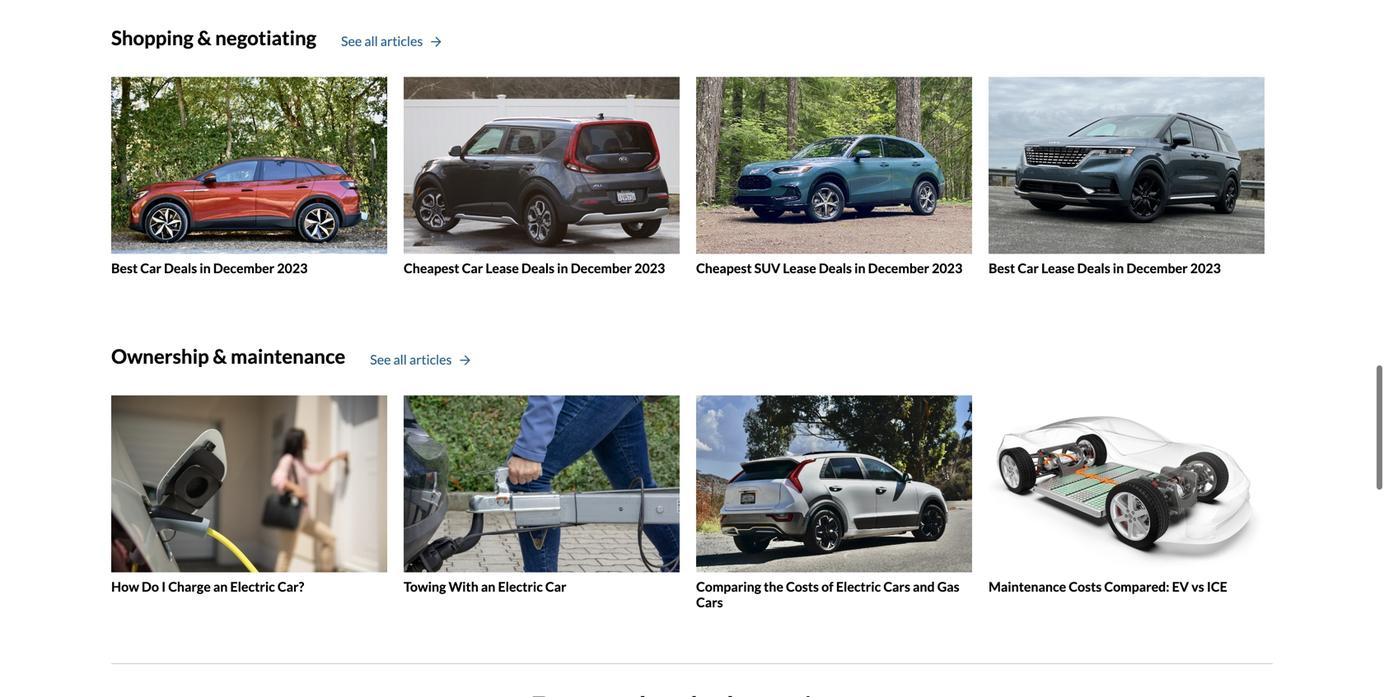 Task type: locate. For each thing, give the bounding box(es) containing it.
2023 for cheapest suv lease deals in december 2023
[[932, 260, 963, 276]]

2 deals from the left
[[521, 260, 555, 276]]

all left arrow right image
[[393, 352, 407, 368]]

4 in from the left
[[1113, 260, 1124, 276]]

suv
[[754, 260, 780, 276]]

see
[[341, 33, 362, 49], [370, 352, 391, 368]]

electric right with
[[498, 579, 543, 595]]

0 horizontal spatial best
[[111, 260, 138, 276]]

towing
[[404, 579, 446, 595]]

0 horizontal spatial an
[[213, 579, 228, 595]]

december
[[213, 260, 275, 276], [571, 260, 632, 276], [868, 260, 929, 276], [1127, 260, 1188, 276]]

0 horizontal spatial cars
[[696, 595, 723, 611]]

1 vertical spatial &
[[213, 345, 227, 368]]

car for cheapest car lease deals in december 2023
[[462, 260, 483, 276]]

4 2023 from the left
[[1190, 260, 1221, 276]]

towing with an electric car image
[[404, 396, 680, 573]]

1 horizontal spatial see
[[370, 352, 391, 368]]

1 best from the left
[[111, 260, 138, 276]]

electric inside towing with an electric car link
[[498, 579, 543, 595]]

1 cheapest from the left
[[404, 260, 459, 276]]

1 vertical spatial see all articles
[[370, 352, 452, 368]]

0 horizontal spatial lease
[[486, 260, 519, 276]]

maintenance costs compared: ev vs ice image
[[989, 396, 1265, 573]]

4 december from the left
[[1127, 260, 1188, 276]]

lease for cheapest suv lease deals in december 2023
[[783, 260, 816, 276]]

1 horizontal spatial costs
[[1069, 579, 1102, 595]]

cheapest for cheapest suv lease deals in december 2023
[[696, 260, 752, 276]]

an
[[213, 579, 228, 595], [481, 579, 495, 595]]

in for cheapest suv lease deals in december 2023
[[855, 260, 866, 276]]

0 horizontal spatial see
[[341, 33, 362, 49]]

3 electric from the left
[[836, 579, 881, 595]]

&
[[197, 26, 211, 49], [213, 345, 227, 368]]

see all articles link
[[341, 31, 441, 51], [370, 350, 470, 370]]

see all articles link for shopping & negotiating
[[341, 31, 441, 51]]

0 vertical spatial see
[[341, 33, 362, 49]]

& for ownership
[[213, 345, 227, 368]]

shopping & negotiating
[[111, 26, 316, 49]]

an inside how do i charge an electric car? link
[[213, 579, 228, 595]]

negotiating
[[215, 26, 316, 49]]

cheapest suv lease deals in december 2023 link
[[696, 77, 972, 276]]

how do i charge an electric car? image
[[111, 396, 387, 573]]

maintenance
[[989, 579, 1066, 595]]

2 cheapest from the left
[[696, 260, 752, 276]]

see all articles left arrow right icon at the left
[[341, 33, 423, 49]]

& right shopping
[[197, 26, 211, 49]]

see all articles left arrow right image
[[370, 352, 452, 368]]

costs left of
[[786, 579, 819, 595]]

1 vertical spatial see
[[370, 352, 391, 368]]

1 vertical spatial articles
[[409, 352, 452, 368]]

1 lease from the left
[[486, 260, 519, 276]]

arrow right image
[[431, 36, 441, 48]]

cars left the
[[696, 595, 723, 611]]

electric left car?
[[230, 579, 275, 595]]

cheapest suv lease deals in december 2023
[[696, 260, 963, 276]]

all
[[364, 33, 378, 49], [393, 352, 407, 368]]

3 2023 from the left
[[932, 260, 963, 276]]

gas
[[937, 579, 960, 595]]

maintenance costs compared: ev vs ice link
[[989, 396, 1265, 595]]

0 horizontal spatial costs
[[786, 579, 819, 595]]

how do i charge an electric car? link
[[111, 396, 387, 595]]

0 vertical spatial all
[[364, 33, 378, 49]]

3 december from the left
[[868, 260, 929, 276]]

best for best car deals in december 2023
[[111, 260, 138, 276]]

deals
[[164, 260, 197, 276], [521, 260, 555, 276], [819, 260, 852, 276], [1077, 260, 1110, 276]]

electric right of
[[836, 579, 881, 595]]

2 best from the left
[[989, 260, 1015, 276]]

deals for best car lease deals in december 2023
[[1077, 260, 1110, 276]]

2 horizontal spatial lease
[[1041, 260, 1075, 276]]

an right with
[[481, 579, 495, 595]]

0 vertical spatial articles
[[380, 33, 423, 49]]

& for shopping
[[197, 26, 211, 49]]

0 vertical spatial see all articles link
[[341, 31, 441, 51]]

& right ownership
[[213, 345, 227, 368]]

1 horizontal spatial all
[[393, 352, 407, 368]]

in for best car lease deals in december 2023
[[1113, 260, 1124, 276]]

1 2023 from the left
[[277, 260, 308, 276]]

how
[[111, 579, 139, 595]]

3 deals from the left
[[819, 260, 852, 276]]

1 an from the left
[[213, 579, 228, 595]]

cars
[[884, 579, 910, 595], [696, 595, 723, 611]]

costs left compared:
[[1069, 579, 1102, 595]]

2023
[[277, 260, 308, 276], [635, 260, 665, 276], [932, 260, 963, 276], [1190, 260, 1221, 276]]

0 horizontal spatial electric
[[230, 579, 275, 595]]

2 electric from the left
[[498, 579, 543, 595]]

1 vertical spatial all
[[393, 352, 407, 368]]

1 costs from the left
[[786, 579, 819, 595]]

maintenance
[[231, 345, 345, 368]]

comparing the costs of electric cars and gas cars image
[[696, 396, 972, 573]]

2 in from the left
[[557, 260, 568, 276]]

articles
[[380, 33, 423, 49], [409, 352, 452, 368]]

and
[[913, 579, 935, 595]]

car for best car deals in december 2023
[[140, 260, 161, 276]]

cars left and
[[884, 579, 910, 595]]

2 lease from the left
[[783, 260, 816, 276]]

articles left arrow right icon at the left
[[380, 33, 423, 49]]

1 horizontal spatial &
[[213, 345, 227, 368]]

0 vertical spatial &
[[197, 26, 211, 49]]

lease for cheapest car lease deals in december 2023
[[486, 260, 519, 276]]

see for ownership & maintenance
[[370, 352, 391, 368]]

car
[[140, 260, 161, 276], [462, 260, 483, 276], [1018, 260, 1039, 276], [545, 579, 567, 595]]

costs inside the "comparing the costs of electric cars and gas cars"
[[786, 579, 819, 595]]

3 lease from the left
[[1041, 260, 1075, 276]]

see all articles
[[341, 33, 423, 49], [370, 352, 452, 368]]

costs
[[786, 579, 819, 595], [1069, 579, 1102, 595]]

all left arrow right icon at the left
[[364, 33, 378, 49]]

1 horizontal spatial best
[[989, 260, 1015, 276]]

ice
[[1207, 579, 1227, 595]]

1 vertical spatial see all articles link
[[370, 350, 470, 370]]

2 an from the left
[[481, 579, 495, 595]]

see for shopping & negotiating
[[341, 33, 362, 49]]

ownership
[[111, 345, 209, 368]]

ownership & maintenance
[[111, 345, 345, 368]]

0 horizontal spatial cheapest
[[404, 260, 459, 276]]

comparing the costs of electric cars and gas cars
[[696, 579, 960, 611]]

compared:
[[1104, 579, 1170, 595]]

the
[[764, 579, 783, 595]]

all for maintenance
[[393, 352, 407, 368]]

best car deals in december 2023 link
[[111, 77, 387, 276]]

electric
[[230, 579, 275, 595], [498, 579, 543, 595], [836, 579, 881, 595]]

2 2023 from the left
[[635, 260, 665, 276]]

best car lease deals in december 2023
[[989, 260, 1221, 276]]

maintenance costs compared: ev vs ice
[[989, 579, 1227, 595]]

in
[[200, 260, 211, 276], [557, 260, 568, 276], [855, 260, 866, 276], [1113, 260, 1124, 276]]

articles left arrow right image
[[409, 352, 452, 368]]

1 december from the left
[[213, 260, 275, 276]]

electric inside the "comparing the costs of electric cars and gas cars"
[[836, 579, 881, 595]]

best
[[111, 260, 138, 276], [989, 260, 1015, 276]]

2 december from the left
[[571, 260, 632, 276]]

best car lease deals in december 2023 link
[[989, 77, 1265, 276]]

an right charge
[[213, 579, 228, 595]]

1 in from the left
[[200, 260, 211, 276]]

with
[[449, 579, 479, 595]]

0 vertical spatial see all articles
[[341, 33, 423, 49]]

3 in from the left
[[855, 260, 866, 276]]

all for negotiating
[[364, 33, 378, 49]]

shopping
[[111, 26, 194, 49]]

1 horizontal spatial an
[[481, 579, 495, 595]]

0 horizontal spatial all
[[364, 33, 378, 49]]

see all articles for shopping & negotiating
[[341, 33, 423, 49]]

lease
[[486, 260, 519, 276], [783, 260, 816, 276], [1041, 260, 1075, 276]]

1 horizontal spatial cheapest
[[696, 260, 752, 276]]

cheapest
[[404, 260, 459, 276], [696, 260, 752, 276]]

1 horizontal spatial lease
[[783, 260, 816, 276]]

0 horizontal spatial &
[[197, 26, 211, 49]]

2 horizontal spatial electric
[[836, 579, 881, 595]]

1 horizontal spatial electric
[[498, 579, 543, 595]]

1 electric from the left
[[230, 579, 275, 595]]

4 deals from the left
[[1077, 260, 1110, 276]]



Task type: describe. For each thing, give the bounding box(es) containing it.
cheapest car lease deals in december 2023 link
[[404, 77, 680, 276]]

lease for best car lease deals in december 2023
[[1041, 260, 1075, 276]]

towing with an electric car
[[404, 579, 567, 595]]

towing with an electric car link
[[404, 396, 680, 595]]

deals for cheapest suv lease deals in december 2023
[[819, 260, 852, 276]]

december for best car lease deals in december 2023
[[1127, 260, 1188, 276]]

comparing the costs of electric cars and gas cars link
[[696, 396, 972, 611]]

cheapest for cheapest car lease deals in december 2023
[[404, 260, 459, 276]]

see all articles for ownership & maintenance
[[370, 352, 452, 368]]

ev
[[1172, 579, 1189, 595]]

best car deals in december 2023 image
[[111, 77, 387, 254]]

i
[[162, 579, 166, 595]]

comparing
[[696, 579, 761, 595]]

1 deals from the left
[[164, 260, 197, 276]]

car for best car lease deals in december 2023
[[1018, 260, 1039, 276]]

best for best car lease deals in december 2023
[[989, 260, 1015, 276]]

deals for cheapest car lease deals in december 2023
[[521, 260, 555, 276]]

of
[[822, 579, 834, 595]]

december for cheapest suv lease deals in december 2023
[[868, 260, 929, 276]]

how do i charge an electric car?
[[111, 579, 304, 595]]

electric inside how do i charge an electric car? link
[[230, 579, 275, 595]]

articles for maintenance
[[409, 352, 452, 368]]

in for cheapest car lease deals in december 2023
[[557, 260, 568, 276]]

2023 for cheapest car lease deals in december 2023
[[635, 260, 665, 276]]

1 horizontal spatial cars
[[884, 579, 910, 595]]

2023 for best car lease deals in december 2023
[[1190, 260, 1221, 276]]

articles for negotiating
[[380, 33, 423, 49]]

cheapest suv lease deals in december 2023 image
[[696, 77, 972, 254]]

an inside towing with an electric car link
[[481, 579, 495, 595]]

see all articles link for ownership & maintenance
[[370, 350, 470, 370]]

2 costs from the left
[[1069, 579, 1102, 595]]

best car deals in december 2023
[[111, 260, 308, 276]]

charge
[[168, 579, 211, 595]]

do
[[142, 579, 159, 595]]

cheapest car lease deals in december 2023 image
[[404, 77, 680, 254]]

december for cheapest car lease deals in december 2023
[[571, 260, 632, 276]]

vs
[[1192, 579, 1204, 595]]

car?
[[278, 579, 304, 595]]

arrow right image
[[460, 355, 470, 367]]

best car lease deals in december 2023 image
[[989, 77, 1265, 254]]

cheapest car lease deals in december 2023
[[404, 260, 665, 276]]



Task type: vqa. For each thing, say whether or not it's contained in the screenshot.
the middle Electric
yes



